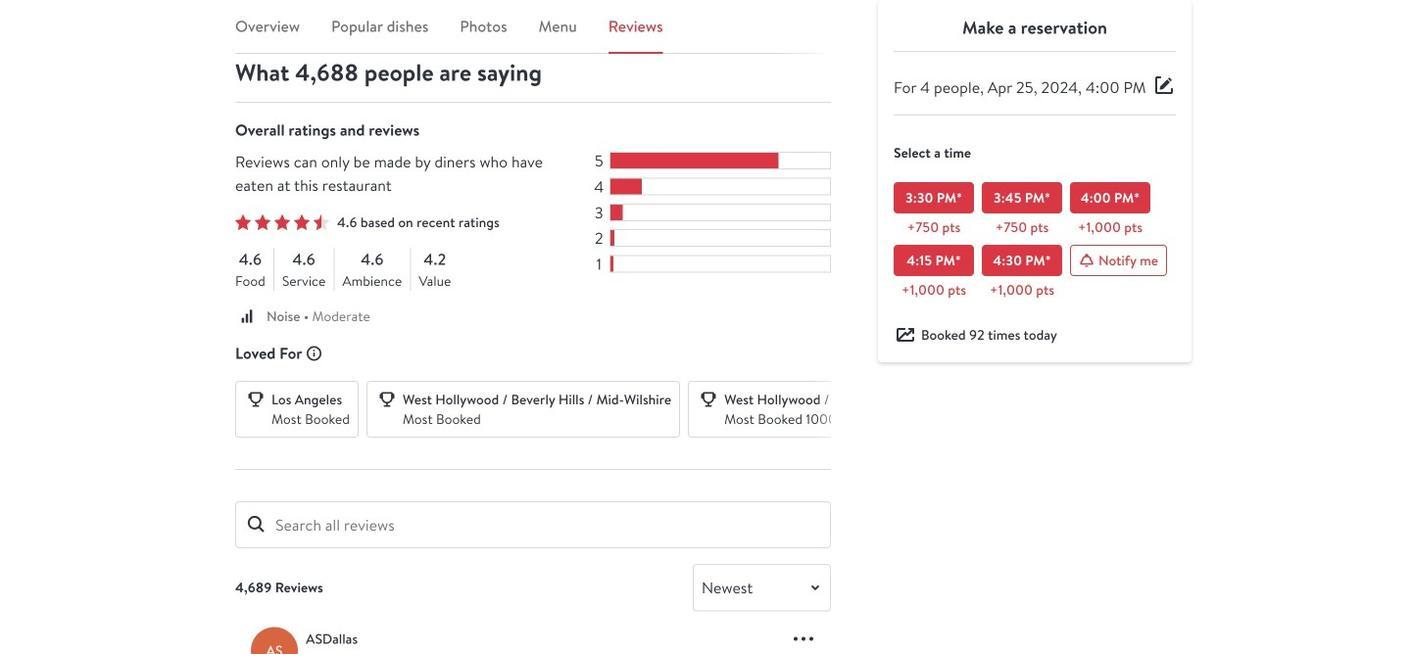 Task type: vqa. For each thing, say whether or not it's contained in the screenshot.
Search All Reviews search field
yes



Task type: locate. For each thing, give the bounding box(es) containing it.
rated 4 by 14% people element
[[593, 178, 606, 196]]

rated 3 by 5% people element
[[593, 204, 606, 222]]

avatar photo for asdallas image
[[251, 628, 298, 655]]

Search all reviews search field
[[235, 502, 831, 549]]

tab list
[[235, 15, 831, 54]]

rated 2 by 1% people element
[[593, 230, 606, 248]]



Task type: describe. For each thing, give the bounding box(es) containing it.
rated 1 by 1% people element
[[593, 255, 606, 274]]

4.6 stars image
[[235, 215, 329, 230]]

rated 5 by 76% people element
[[593, 152, 606, 170]]



